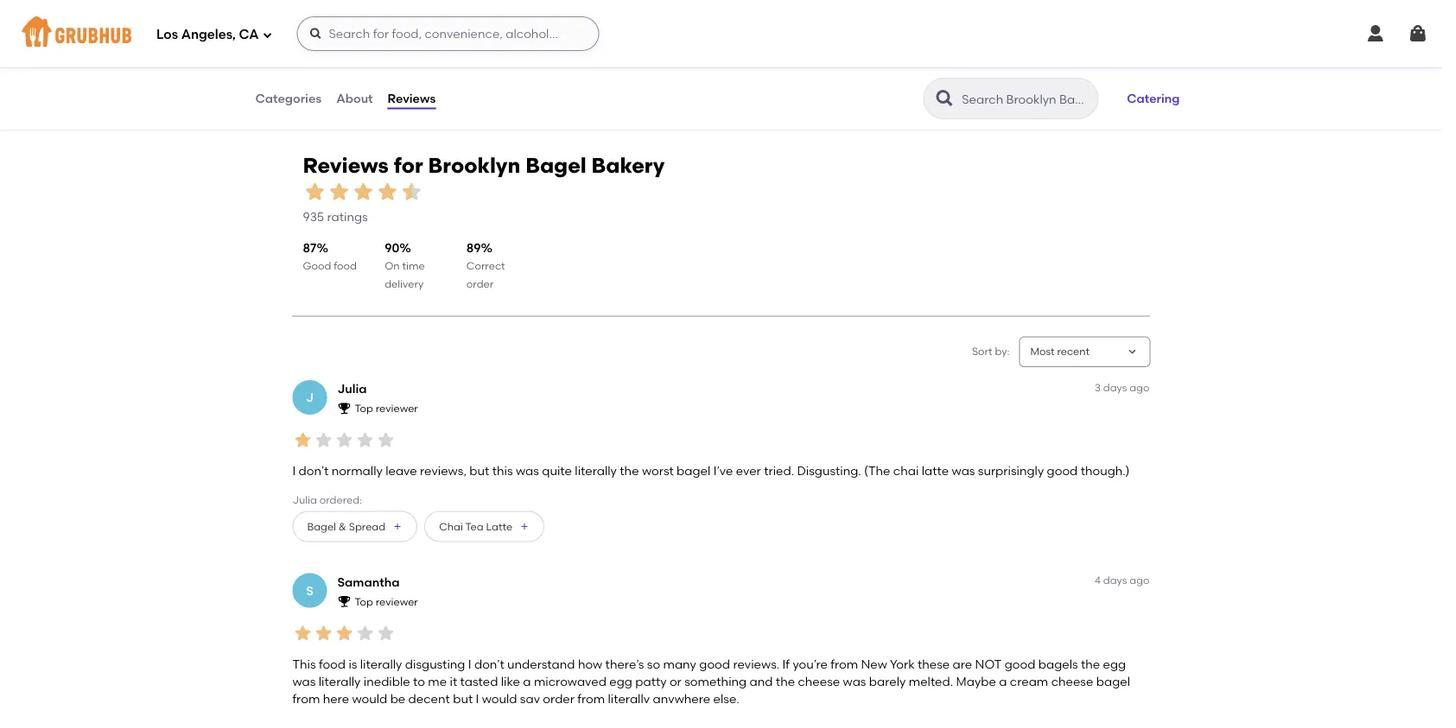 Task type: locate. For each thing, give the bounding box(es) containing it.
this
[[492, 464, 513, 478]]

0 horizontal spatial bagel
[[307, 520, 336, 533]]

1 plus icon image from the left
[[392, 521, 403, 532]]

literally down patty in the bottom of the page
[[608, 692, 650, 704]]

2 horizontal spatial delivery
[[616, 26, 655, 39]]

0 vertical spatial reviews
[[388, 91, 436, 106]]

0 vertical spatial top
[[355, 402, 373, 415]]

20–35 inside '20–35 min $1.99 delivery'
[[280, 11, 310, 24]]

2 would from the left
[[482, 692, 517, 704]]

20–35 min $1.99 delivery
[[280, 11, 344, 39]]

i
[[292, 464, 296, 478], [468, 657, 471, 671], [476, 692, 479, 704]]

the right bagels
[[1081, 657, 1100, 671]]

0 horizontal spatial cheese
[[798, 674, 840, 689]]

good for new
[[1005, 657, 1035, 671]]

top right j
[[355, 402, 373, 415]]

a down not
[[999, 674, 1007, 689]]

1 horizontal spatial cheese
[[1051, 674, 1093, 689]]

0 vertical spatial top reviewer
[[355, 402, 418, 415]]

would down like
[[482, 692, 517, 704]]

would down inedible
[[352, 692, 387, 704]]

was
[[516, 464, 539, 478], [952, 464, 975, 478], [292, 674, 316, 689], [843, 674, 866, 689]]

1 trophy icon image from the top
[[337, 401, 351, 415]]

not
[[975, 657, 1002, 671]]

most recent
[[1030, 345, 1090, 358]]

but
[[469, 464, 489, 478], [453, 692, 473, 704]]

ratings right 1645
[[504, 30, 545, 44]]

i up tasted
[[468, 657, 471, 671]]

new
[[861, 657, 887, 671]]

0 vertical spatial i
[[292, 464, 296, 478]]

0 vertical spatial ratings
[[504, 30, 545, 44]]

0 horizontal spatial from
[[292, 692, 320, 704]]

good for (the
[[1047, 464, 1078, 478]]

bagel right the cream
[[1096, 674, 1130, 689]]

cheese
[[798, 674, 840, 689], [1051, 674, 1093, 689]]

order inside this food is literally disgusting i don't understand how there's so many good reviews. if you're from new york these are not good bagels the egg was literally inedible to me it tasted like a microwaved egg patty or something and the cheese was barely melted. maybe a cream cheese bagel from here would be decent but i would say order from literally anywhere else.
[[543, 692, 575, 704]]

0 horizontal spatial svg image
[[1365, 23, 1386, 44]]

understand
[[507, 657, 575, 671]]

1 horizontal spatial order
[[543, 692, 575, 704]]

0 horizontal spatial egg
[[609, 674, 632, 689]]

0 vertical spatial ago
[[1130, 381, 1150, 394]]

plus icon image right the latte
[[519, 521, 530, 532]]

0 horizontal spatial don't
[[299, 464, 329, 478]]

1 vertical spatial ratings
[[327, 210, 368, 224]]

1 horizontal spatial good
[[1005, 657, 1035, 671]]

ago right the 4
[[1130, 574, 1150, 587]]

order down microwaved
[[543, 692, 575, 704]]

20–35
[[280, 11, 310, 24], [588, 11, 618, 24]]

delivery right $2.49
[[616, 26, 655, 39]]

you're
[[793, 657, 828, 671]]

1 reviewer from the top
[[376, 402, 418, 415]]

top reviewer down samantha
[[355, 595, 418, 608]]

reviewer up the leave
[[376, 402, 418, 415]]

microwaved
[[534, 674, 606, 689]]

1 vertical spatial bagel
[[307, 520, 336, 533]]

most
[[1030, 345, 1055, 358]]

2 reviewer from the top
[[376, 595, 418, 608]]

the down if
[[776, 674, 795, 689]]

1 horizontal spatial ratings
[[504, 30, 545, 44]]

0 vertical spatial but
[[469, 464, 489, 478]]

so
[[647, 657, 660, 671]]

good up something
[[699, 657, 730, 671]]

reviews.
[[733, 657, 780, 671]]

2 vertical spatial the
[[776, 674, 795, 689]]

chai tea latte button
[[424, 511, 544, 542]]

reviewer for samantha
[[376, 595, 418, 608]]

bagel left &
[[307, 520, 336, 533]]

1 20–35 from the left
[[280, 11, 310, 24]]

recent
[[1057, 345, 1090, 358]]

0 vertical spatial reviewer
[[376, 402, 418, 415]]

1 horizontal spatial bagel
[[1096, 674, 1130, 689]]

ratings for 935 ratings
[[327, 210, 368, 224]]

1 vertical spatial top
[[355, 595, 373, 608]]

bagel inside this food is literally disgusting i don't understand how there's so many good reviews. if you're from new york these are not good bagels the egg was literally inedible to me it tasted like a microwaved egg patty or something and the cheese was barely melted. maybe a cream cheese bagel from here would be decent but i would say order from literally anywhere else.
[[1096, 674, 1130, 689]]

0 vertical spatial order
[[466, 277, 494, 290]]

literally up here
[[319, 674, 361, 689]]

bagel & spread button
[[292, 511, 417, 542]]

egg right bagels
[[1103, 657, 1126, 671]]

1 vertical spatial ago
[[1130, 574, 1150, 587]]

top reviewer up the leave
[[355, 402, 418, 415]]

from
[[831, 657, 858, 671], [292, 692, 320, 704], [577, 692, 605, 704]]

from left here
[[292, 692, 320, 704]]

tried.
[[764, 464, 794, 478]]

2 plus icon image from the left
[[519, 521, 530, 532]]

2 trophy icon image from the top
[[337, 594, 351, 608]]

these
[[918, 657, 950, 671]]

julia left ordered:
[[292, 493, 317, 506]]

0 vertical spatial bagel
[[525, 153, 586, 178]]

many
[[663, 657, 696, 671]]

don't up julia ordered:
[[299, 464, 329, 478]]

svg image down min
[[309, 27, 323, 41]]

0 horizontal spatial delivery
[[305, 26, 344, 39]]

but left this
[[469, 464, 489, 478]]

delivery down min
[[305, 26, 344, 39]]

0 horizontal spatial a
[[523, 674, 531, 689]]

1 vertical spatial trophy icon image
[[337, 594, 351, 608]]

star icon image
[[476, 10, 490, 24], [490, 10, 504, 24], [504, 10, 517, 24], [517, 10, 531, 24], [517, 10, 531, 24], [531, 10, 545, 24], [303, 180, 327, 204], [327, 180, 351, 204], [351, 180, 375, 204], [375, 180, 400, 204], [400, 180, 424, 204], [400, 180, 424, 204], [292, 430, 313, 451], [313, 430, 334, 451], [334, 430, 355, 451], [355, 430, 375, 451], [375, 430, 396, 451], [292, 623, 313, 644], [313, 623, 334, 644], [334, 623, 355, 644], [355, 623, 375, 644], [375, 623, 396, 644]]

20–35 for $1.99
[[280, 11, 310, 24]]

1 days from the top
[[1103, 381, 1127, 394]]

disgusting.
[[797, 464, 861, 478]]

top reviewer
[[355, 402, 418, 415], [355, 595, 418, 608]]

reviews up 935 ratings
[[303, 153, 389, 178]]

good
[[1047, 464, 1078, 478], [699, 657, 730, 671], [1005, 657, 1035, 671]]

0 vertical spatial trophy icon image
[[337, 401, 351, 415]]

cheese down 'you're'
[[798, 674, 840, 689]]

cheese down bagels
[[1051, 674, 1093, 689]]

0 horizontal spatial order
[[466, 277, 494, 290]]

samantha
[[337, 575, 400, 589]]

top reviewer for julia
[[355, 402, 418, 415]]

egg
[[1103, 657, 1126, 671], [609, 674, 632, 689]]

plus icon image right spread
[[392, 521, 403, 532]]

0 horizontal spatial plus icon image
[[392, 521, 403, 532]]

days for this food is literally disgusting i don't understand how there's so many good reviews. if you're from new york these are not good bagels the egg was literally inedible to me it tasted like a microwaved egg patty or something and the cheese was barely melted. maybe a cream cheese bagel from here would be decent but i would say order from literally anywhere else.
[[1103, 574, 1127, 587]]

top down samantha
[[355, 595, 373, 608]]

2 top reviewer from the top
[[355, 595, 418, 608]]

the left the worst
[[620, 464, 639, 478]]

0 horizontal spatial bagel
[[677, 464, 710, 478]]

ratings right 935
[[327, 210, 368, 224]]

trophy icon image right j
[[337, 401, 351, 415]]

i up julia ordered:
[[292, 464, 296, 478]]

0 vertical spatial don't
[[299, 464, 329, 478]]

food left is
[[319, 657, 346, 671]]

ago down caret down icon
[[1130, 381, 1150, 394]]

ago
[[1130, 381, 1150, 394], [1130, 574, 1150, 587]]

20–35 inside 20–35 $2.49 delivery
[[588, 11, 618, 24]]

3
[[1095, 381, 1101, 394]]

1 vertical spatial julia
[[292, 493, 317, 506]]

1 vertical spatial reviews
[[303, 153, 389, 178]]

4
[[1095, 574, 1101, 587]]

plus icon image for latte
[[519, 521, 530, 532]]

chai
[[893, 464, 919, 478]]

0 horizontal spatial i
[[292, 464, 296, 478]]

bagel
[[677, 464, 710, 478], [1096, 674, 1130, 689]]

a
[[523, 674, 531, 689], [999, 674, 1007, 689]]

Sort by: field
[[1030, 344, 1090, 359]]

0 horizontal spatial ratings
[[327, 210, 368, 224]]

1 vertical spatial food
[[319, 657, 346, 671]]

20–35 up the $1.99
[[280, 11, 310, 24]]

how
[[578, 657, 602, 671]]

melted.
[[909, 674, 953, 689]]

1 vertical spatial order
[[543, 692, 575, 704]]

reviews
[[388, 91, 436, 106], [303, 153, 389, 178]]

days right the 4
[[1103, 574, 1127, 587]]

literally up inedible
[[360, 657, 402, 671]]

1 vertical spatial don't
[[474, 657, 504, 671]]

order inside '89 correct order'
[[466, 277, 494, 290]]

delivery down time
[[385, 277, 424, 290]]

1 cheese from the left
[[798, 674, 840, 689]]

top reviewer for samantha
[[355, 595, 418, 608]]

1 vertical spatial reviewer
[[376, 595, 418, 608]]

good left though.)
[[1047, 464, 1078, 478]]

catering
[[1127, 91, 1180, 106]]

0 horizontal spatial the
[[620, 464, 639, 478]]

svg image
[[1365, 23, 1386, 44], [1407, 23, 1428, 44]]

tea
[[465, 520, 484, 533]]

delivery for 20–35
[[305, 26, 344, 39]]

1 top from the top
[[355, 402, 373, 415]]

bagel
[[525, 153, 586, 178], [307, 520, 336, 533]]

from left new
[[831, 657, 858, 671]]

20–35 up $2.49
[[588, 11, 618, 24]]

trophy icon image down samantha
[[337, 594, 351, 608]]

1 vertical spatial i
[[468, 657, 471, 671]]

2 a from the left
[[999, 674, 1007, 689]]

1 horizontal spatial 20–35
[[588, 11, 618, 24]]

something
[[684, 674, 747, 689]]

plus icon image
[[392, 521, 403, 532], [519, 521, 530, 532]]

1 horizontal spatial would
[[482, 692, 517, 704]]

2 horizontal spatial the
[[1081, 657, 1100, 671]]

days right 3
[[1103, 381, 1127, 394]]

food right the good
[[334, 260, 357, 272]]

a right like
[[523, 674, 531, 689]]

and
[[750, 674, 773, 689]]

2 20–35 from the left
[[588, 11, 618, 24]]

trophy icon image for julia
[[337, 401, 351, 415]]

1 vertical spatial but
[[453, 692, 473, 704]]

plus icon image inside chai tea latte button
[[519, 521, 530, 532]]

plus icon image inside bagel & spread button
[[392, 521, 403, 532]]

bagel left i've
[[677, 464, 710, 478]]

the
[[620, 464, 639, 478], [1081, 657, 1100, 671], [776, 674, 795, 689]]

1 vertical spatial bagel
[[1096, 674, 1130, 689]]

don't
[[299, 464, 329, 478], [474, 657, 504, 671]]

york
[[890, 657, 915, 671]]

89 correct order
[[466, 241, 505, 290]]

0 vertical spatial the
[[620, 464, 639, 478]]

delivery inside '20–35 min $1.99 delivery'
[[305, 26, 344, 39]]

1 top reviewer from the top
[[355, 402, 418, 415]]

literally
[[575, 464, 617, 478], [360, 657, 402, 671], [319, 674, 361, 689], [608, 692, 650, 704]]

top
[[355, 402, 373, 415], [355, 595, 373, 608]]

reviews inside button
[[388, 91, 436, 106]]

top for julia
[[355, 402, 373, 415]]

tasted
[[460, 674, 498, 689]]

1 horizontal spatial don't
[[474, 657, 504, 671]]

time
[[402, 260, 425, 272]]

reviewer down samantha
[[376, 595, 418, 608]]

but down it
[[453, 692, 473, 704]]

though.)
[[1081, 464, 1130, 478]]

ca
[[239, 27, 259, 42]]

0 horizontal spatial 20–35
[[280, 11, 310, 24]]

1 horizontal spatial a
[[999, 674, 1007, 689]]

days
[[1103, 381, 1127, 394], [1103, 574, 1127, 587]]

1 horizontal spatial egg
[[1103, 657, 1126, 671]]

i down tasted
[[476, 692, 479, 704]]

here
[[323, 692, 349, 704]]

literally right quite
[[575, 464, 617, 478]]

2 ago from the top
[[1130, 574, 1150, 587]]

delivery inside 90 on time delivery
[[385, 277, 424, 290]]

935 ratings
[[303, 210, 368, 224]]

0 vertical spatial julia
[[337, 382, 367, 396]]

1 horizontal spatial delivery
[[385, 277, 424, 290]]

bagel left 'bakery'
[[525, 153, 586, 178]]

svg image
[[309, 27, 323, 41], [262, 30, 273, 40]]

i've
[[713, 464, 733, 478]]

good up the cream
[[1005, 657, 1035, 671]]

say
[[520, 692, 540, 704]]

2 days from the top
[[1103, 574, 1127, 587]]

normally
[[332, 464, 383, 478]]

0 vertical spatial days
[[1103, 381, 1127, 394]]

1645
[[476, 30, 501, 44]]

1 horizontal spatial svg image
[[1407, 23, 1428, 44]]

egg down there's
[[609, 674, 632, 689]]

svg image right ca
[[262, 30, 273, 40]]

search icon image
[[934, 88, 955, 109]]

2 horizontal spatial from
[[831, 657, 858, 671]]

0 horizontal spatial would
[[352, 692, 387, 704]]

2 top from the top
[[355, 595, 373, 608]]

2 horizontal spatial i
[[476, 692, 479, 704]]

from down microwaved
[[577, 692, 605, 704]]

1 horizontal spatial plus icon image
[[519, 521, 530, 532]]

1 ago from the top
[[1130, 381, 1150, 394]]

caret down icon image
[[1125, 345, 1139, 359]]

good
[[303, 260, 331, 272]]

days for i don't normally leave reviews, but this was quite literally the worst bagel i've ever tried. disgusting. (the chai latte was surprisingly good though.)
[[1103, 381, 1127, 394]]

julia right j
[[337, 382, 367, 396]]

chai tea latte
[[439, 520, 512, 533]]

1 horizontal spatial julia
[[337, 382, 367, 396]]

order down correct
[[466, 277, 494, 290]]

20–35 for delivery
[[588, 11, 618, 24]]

don't up tasted
[[474, 657, 504, 671]]

quite
[[542, 464, 572, 478]]

1 vertical spatial the
[[1081, 657, 1100, 671]]

julia for julia ordered:
[[292, 493, 317, 506]]

trophy icon image
[[337, 401, 351, 415], [337, 594, 351, 608]]

2 horizontal spatial good
[[1047, 464, 1078, 478]]

reviews for reviews
[[388, 91, 436, 106]]

reviews right about
[[388, 91, 436, 106]]

0 vertical spatial food
[[334, 260, 357, 272]]

0 horizontal spatial julia
[[292, 493, 317, 506]]

chai
[[439, 520, 463, 533]]

4 days ago
[[1095, 574, 1150, 587]]

1 vertical spatial days
[[1103, 574, 1127, 587]]

1 vertical spatial top reviewer
[[355, 595, 418, 608]]

ratings
[[504, 30, 545, 44], [327, 210, 368, 224]]



Task type: vqa. For each thing, say whether or not it's contained in the screenshot.


Task type: describe. For each thing, give the bounding box(es) containing it.
be
[[390, 692, 405, 704]]

90
[[385, 241, 399, 255]]

on
[[385, 260, 400, 272]]

top for samantha
[[355, 595, 373, 608]]

0 horizontal spatial good
[[699, 657, 730, 671]]

s
[[306, 583, 313, 598]]

food inside this food is literally disgusting i don't understand how there's so many good reviews. if you're from new york these are not good bagels the egg was literally inedible to me it tasted like a microwaved egg patty or something and the cheese was barely melted. maybe a cream cheese bagel from here would be decent but i would say order from literally anywhere else.
[[319, 657, 346, 671]]

reviewer for julia
[[376, 402, 418, 415]]

ago for i don't normally leave reviews, but this was quite literally the worst bagel i've ever tried. disgusting. (the chai latte was surprisingly good though.)
[[1130, 381, 1150, 394]]

leave
[[385, 464, 417, 478]]

inedible
[[364, 674, 410, 689]]

me
[[428, 674, 447, 689]]

reviews button
[[387, 67, 437, 130]]

ordered:
[[319, 493, 362, 506]]

i don't normally leave reviews, but this was quite literally the worst bagel i've ever tried. disgusting. (the chai latte was surprisingly good though.)
[[292, 464, 1130, 478]]

about
[[336, 91, 373, 106]]

sort
[[972, 345, 992, 358]]

julia for julia
[[337, 382, 367, 396]]

87
[[303, 241, 317, 255]]

ago for this food is literally disgusting i don't understand how there's so many good reviews. if you're from new york these are not good bagels the egg was literally inedible to me it tasted like a microwaved egg patty or something and the cheese was barely melted. maybe a cream cheese bagel from here would be decent but i would say order from literally anywhere else.
[[1130, 574, 1150, 587]]

Search Brooklyn Bagel Bakery search field
[[960, 91, 1092, 107]]

patty
[[635, 674, 667, 689]]

it
[[450, 674, 457, 689]]

1 a from the left
[[523, 674, 531, 689]]

min
[[312, 11, 331, 24]]

angeles,
[[181, 27, 236, 42]]

0 horizontal spatial svg image
[[262, 30, 273, 40]]

trophy icon image for samantha
[[337, 594, 351, 608]]

decent
[[408, 692, 450, 704]]

87 good food
[[303, 241, 357, 272]]

los
[[156, 27, 178, 42]]

2 svg image from the left
[[1407, 23, 1428, 44]]

but inside this food is literally disgusting i don't understand how there's so many good reviews. if you're from new york these are not good bagels the egg was literally inedible to me it tasted like a microwaved egg patty or something and the cheese was barely melted. maybe a cream cheese bagel from here would be decent but i would say order from literally anywhere else.
[[453, 692, 473, 704]]

reviews for reviews for brooklyn bagel bakery
[[303, 153, 389, 178]]

food inside 87 good food
[[334, 260, 357, 272]]

categories button
[[254, 67, 322, 130]]

3 days ago
[[1095, 381, 1150, 394]]

sort by:
[[972, 345, 1010, 358]]

like
[[501, 674, 520, 689]]

there's
[[605, 657, 644, 671]]

1645 ratings
[[476, 30, 545, 44]]

don't inside this food is literally disgusting i don't understand how there's so many good reviews. if you're from new york these are not good bagels the egg was literally inedible to me it tasted like a microwaved egg patty or something and the cheese was barely melted. maybe a cream cheese bagel from here would be decent but i would say order from literally anywhere else.
[[474, 657, 504, 671]]

plus icon image for spread
[[392, 521, 403, 532]]

this
[[292, 657, 316, 671]]

main navigation navigation
[[0, 0, 1442, 67]]

categories
[[255, 91, 322, 106]]

1 svg image from the left
[[1365, 23, 1386, 44]]

Search for food, convenience, alcohol... search field
[[297, 16, 599, 51]]

by:
[[995, 345, 1010, 358]]

1 would from the left
[[352, 692, 387, 704]]

julia ordered:
[[292, 493, 362, 506]]

surprisingly
[[978, 464, 1044, 478]]

1 horizontal spatial svg image
[[309, 27, 323, 41]]

latte
[[922, 464, 949, 478]]

anywhere
[[653, 692, 710, 704]]

20–35 $2.49 delivery
[[588, 11, 655, 39]]

90 on time delivery
[[385, 241, 425, 290]]

ever
[[736, 464, 761, 478]]

to
[[413, 674, 425, 689]]

brooklyn
[[428, 153, 520, 178]]

for
[[394, 153, 423, 178]]

or
[[670, 674, 682, 689]]

was down this
[[292, 674, 316, 689]]

$2.49
[[588, 26, 613, 39]]

if
[[782, 657, 790, 671]]

&
[[339, 520, 346, 533]]

delivery for 90
[[385, 277, 424, 290]]

reviews for brooklyn bagel bakery
[[303, 153, 665, 178]]

is
[[349, 657, 357, 671]]

0 vertical spatial egg
[[1103, 657, 1126, 671]]

delivery inside 20–35 $2.49 delivery
[[616, 26, 655, 39]]

about button
[[335, 67, 374, 130]]

barely
[[869, 674, 906, 689]]

disgusting
[[405, 657, 465, 671]]

bagel & spread
[[307, 520, 385, 533]]

cream
[[1010, 674, 1048, 689]]

1 horizontal spatial bagel
[[525, 153, 586, 178]]

was right latte on the right of page
[[952, 464, 975, 478]]

j
[[306, 390, 314, 405]]

1 horizontal spatial the
[[776, 674, 795, 689]]

(the
[[864, 464, 890, 478]]

spread
[[349, 520, 385, 533]]

1 horizontal spatial i
[[468, 657, 471, 671]]

bagel inside bagel & spread button
[[307, 520, 336, 533]]

2 cheese from the left
[[1051, 674, 1093, 689]]

this food is literally disgusting i don't understand how there's so many good reviews. if you're from new york these are not good bagels the egg was literally inedible to me it tasted like a microwaved egg patty or something and the cheese was barely melted. maybe a cream cheese bagel from here would be decent but i would say order from literally anywhere else.
[[292, 657, 1130, 704]]

was down new
[[843, 674, 866, 689]]

bagels
[[1038, 657, 1078, 671]]

was right this
[[516, 464, 539, 478]]

ratings for 1645 ratings
[[504, 30, 545, 44]]

1 vertical spatial egg
[[609, 674, 632, 689]]

2 vertical spatial i
[[476, 692, 479, 704]]

bakery
[[591, 153, 665, 178]]

0 vertical spatial bagel
[[677, 464, 710, 478]]

935
[[303, 210, 324, 224]]

los angeles, ca
[[156, 27, 259, 42]]

correct
[[466, 260, 505, 272]]

maybe
[[956, 674, 996, 689]]

latte
[[486, 520, 512, 533]]

worst
[[642, 464, 674, 478]]

1 horizontal spatial from
[[577, 692, 605, 704]]

89
[[466, 241, 481, 255]]



